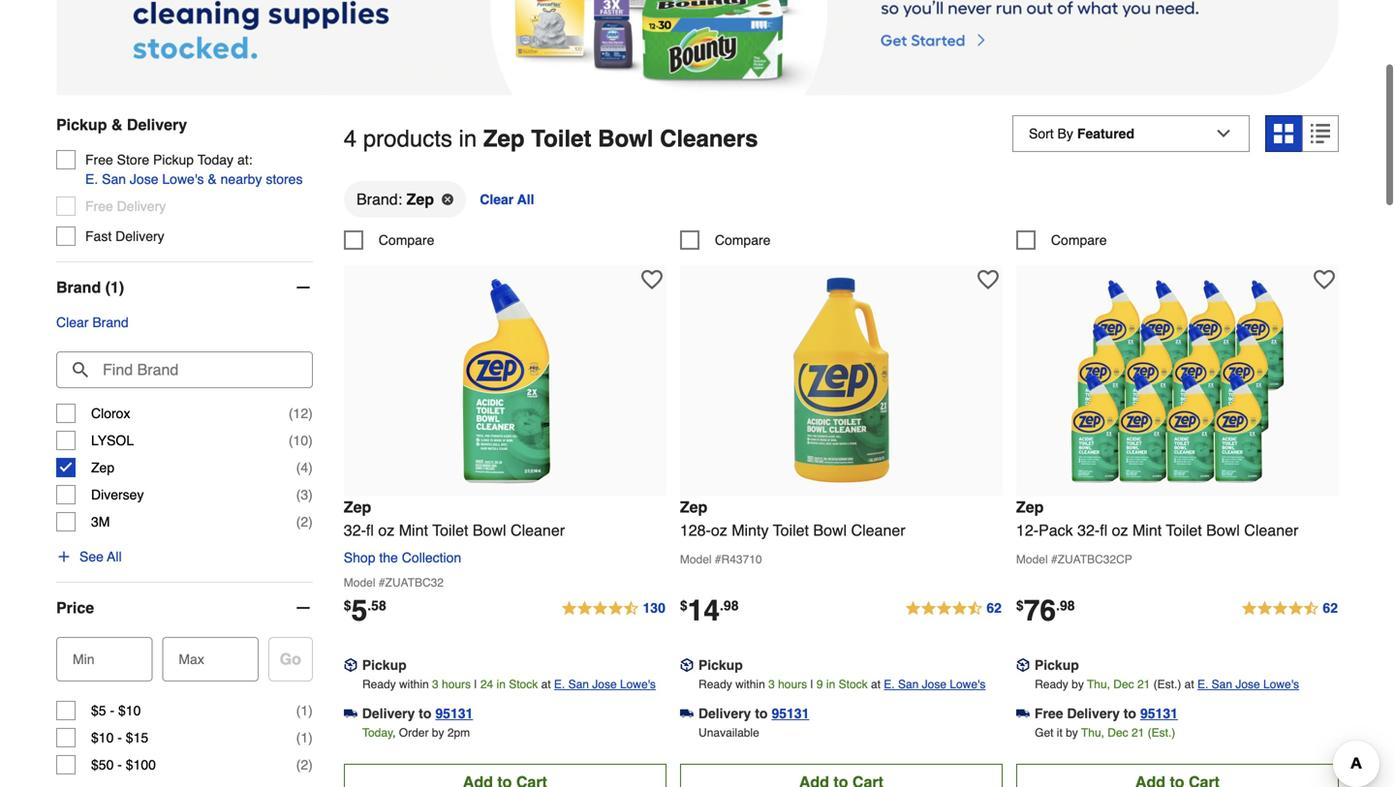 Task type: vqa. For each thing, say whether or not it's contained in the screenshot.


Task type: locate. For each thing, give the bounding box(es) containing it.
1 horizontal spatial heart outline image
[[1314, 269, 1335, 291]]

95131 button for 24
[[435, 704, 473, 724]]

.98 inside $ 14 .98
[[720, 598, 739, 614]]

compare
[[379, 232, 434, 248], [715, 232, 771, 248], [1051, 232, 1107, 248]]

95131 for 9
[[772, 706, 809, 722]]

list box
[[344, 180, 1339, 231]]

1 ) from the top
[[308, 406, 313, 422]]

thu, down free delivery to 95131
[[1081, 727, 1104, 740]]

in right 9
[[826, 678, 835, 692]]

( for $5 - $10
[[296, 704, 301, 719]]

thu,
[[1087, 678, 1110, 692], [1081, 727, 1104, 740]]

2 horizontal spatial cleaner
[[1244, 522, 1299, 540]]

1 62 from the left
[[987, 601, 1002, 616]]

brand left (1) at the top of page
[[56, 279, 101, 297]]

62 for 14
[[987, 601, 1002, 616]]

minus image
[[293, 278, 313, 298], [293, 599, 313, 618]]

$ inside $ 14 .98
[[680, 598, 688, 614]]

1 mint from the left
[[399, 522, 428, 540]]

delivery
[[127, 116, 187, 134], [117, 199, 166, 214], [115, 229, 164, 244], [362, 706, 415, 722], [698, 706, 751, 722], [1067, 706, 1120, 722]]

2 stock from the left
[[839, 678, 868, 692]]

1 horizontal spatial mint
[[1133, 522, 1162, 540]]

2 95131 button from the left
[[772, 704, 809, 724]]

to up unavailable
[[755, 706, 768, 722]]

0 vertical spatial all
[[517, 192, 534, 207]]

3 e. san jose lowe's button from the left
[[1198, 675, 1299, 695]]

0 horizontal spatial &
[[111, 116, 123, 134]]

free for free delivery
[[85, 199, 113, 214]]

#
[[715, 553, 721, 567], [1051, 553, 1058, 567], [379, 576, 385, 590]]

max
[[179, 652, 204, 668]]

oz up model # r43710
[[711, 522, 727, 540]]

1 horizontal spatial 62
[[1323, 601, 1338, 616]]

brand down (1) at the top of page
[[92, 315, 129, 331]]

0 vertical spatial -
[[110, 704, 114, 719]]

2 horizontal spatial 4.5 stars image
[[1241, 598, 1339, 621]]

1 ( 2 ) from the top
[[296, 515, 313, 530]]

model down shop at the bottom left
[[344, 576, 375, 590]]

at:
[[237, 152, 252, 168]]

4.5 stars image
[[560, 598, 666, 621], [904, 598, 1003, 621], [1241, 598, 1339, 621]]

zep inside zep 32-fl oz mint toilet bowl cleaner
[[344, 498, 371, 516]]

1 stock from the left
[[509, 678, 538, 692]]

ready up unavailable
[[699, 678, 732, 692]]

# up .58
[[379, 576, 385, 590]]

( 12 )
[[289, 406, 313, 422]]

1 vertical spatial (est.)
[[1148, 727, 1176, 740]]

5001564657 element
[[680, 231, 771, 250]]

within
[[399, 678, 429, 692], [735, 678, 765, 692]]

1 vertical spatial -
[[117, 731, 122, 746]]

| for 9
[[810, 678, 813, 692]]

pickup image for free delivery to
[[1016, 659, 1030, 673]]

# up actual price $14.98 element
[[715, 553, 721, 567]]

ready within 3 hours | 24 in stock at e. san jose lowe's
[[362, 678, 656, 692]]

1 vertical spatial 21
[[1132, 727, 1145, 740]]

3 oz from the left
[[1112, 522, 1128, 540]]

$ left .58
[[344, 598, 351, 614]]

zep left close circle filled 'icon'
[[407, 190, 434, 208]]

compare for 5001564657 element
[[715, 232, 771, 248]]

0 vertical spatial ( 1 )
[[296, 704, 313, 719]]

1 vertical spatial 1
[[301, 731, 308, 746]]

fl up shop at the bottom left
[[366, 522, 374, 540]]

thu, up free delivery to 95131
[[1087, 678, 1110, 692]]

1 horizontal spatial 95131 button
[[772, 704, 809, 724]]

-
[[110, 704, 114, 719], [117, 731, 122, 746], [117, 758, 122, 773]]

to up the get it by thu, dec 21 (est.)
[[1124, 706, 1136, 722]]

3 left 24
[[432, 678, 439, 692]]

2 horizontal spatial compare
[[1051, 232, 1107, 248]]

list view image
[[1311, 124, 1330, 144]]

2 $ from the left
[[680, 598, 688, 614]]

2 horizontal spatial 95131
[[1140, 706, 1178, 722]]

$ down model # zuatbc32cp
[[1016, 598, 1024, 614]]

pickup for ready within 3 hours | 9 in stock at e. san jose lowe's
[[698, 658, 743, 673]]

|
[[474, 678, 477, 692], [810, 678, 813, 692]]

3 down ( 4 )
[[301, 487, 308, 503]]

& up "store"
[[111, 116, 123, 134]]

0 horizontal spatial all
[[107, 549, 122, 565]]

to up today , order by 2pm
[[419, 706, 432, 722]]

3 ready from the left
[[1035, 678, 1068, 692]]

actual price $76.98 element
[[1016, 594, 1075, 628]]

e. san jose lowe's button for ready within 3 hours | 9 in stock at e. san jose lowe's
[[884, 675, 986, 695]]

ready for ready within 3 hours | 9 in stock at e. san jose lowe's
[[699, 678, 732, 692]]

store
[[117, 152, 149, 168]]

1 horizontal spatial in
[[497, 678, 506, 692]]

at
[[541, 678, 551, 692], [871, 678, 881, 692], [1185, 678, 1194, 692]]

24
[[480, 678, 493, 692]]

2 horizontal spatial to
[[1124, 706, 1136, 722]]

zep for zep 32-fl oz mint toilet bowl cleaner
[[344, 498, 371, 516]]

oz up the
[[378, 522, 395, 540]]

$ for 76
[[1016, 598, 1024, 614]]

clear all button
[[478, 180, 536, 219]]

| left 9
[[810, 678, 813, 692]]

2 e. san jose lowe's button from the left
[[884, 675, 986, 695]]

compare inside 5001564657 element
[[715, 232, 771, 248]]

1 vertical spatial dec
[[1108, 727, 1128, 740]]

0 vertical spatial clear
[[480, 192, 514, 207]]

(est.) down ready by thu, dec 21 (est.) at e. san jose lowe's
[[1148, 727, 1176, 740]]

today
[[197, 152, 234, 168], [362, 727, 393, 740]]

clear all
[[480, 192, 534, 207]]

price
[[56, 599, 94, 617]]

zep for zep 12-pack 32-fl oz mint toilet bowl cleaner
[[1016, 498, 1044, 516]]

2 cleaner from the left
[[851, 522, 905, 540]]

2 for $50 - $100
[[301, 758, 308, 773]]

1 62 button from the left
[[904, 598, 1003, 621]]

clear right close circle filled 'icon'
[[480, 192, 514, 207]]

shop the collection
[[344, 550, 461, 566]]

1 horizontal spatial to
[[755, 706, 768, 722]]

0 horizontal spatial clear
[[56, 315, 89, 331]]

| left 24
[[474, 678, 477, 692]]

( for diversey
[[296, 487, 301, 503]]

3 compare from the left
[[1051, 232, 1107, 248]]

stock right 9
[[839, 678, 868, 692]]

to
[[419, 706, 432, 722], [755, 706, 768, 722], [1124, 706, 1136, 722]]

) for $5 - $10
[[308, 704, 313, 719]]

76
[[1024, 594, 1056, 628]]

- right $50 at the left of page
[[117, 758, 122, 773]]

$ 14 .98
[[680, 594, 739, 628]]

toilet inside zep 32-fl oz mint toilet bowl cleaner
[[432, 522, 468, 540]]

stock for 24
[[509, 678, 538, 692]]

1 horizontal spatial 95131
[[772, 706, 809, 722]]

stock right 24
[[509, 678, 538, 692]]

3 ) from the top
[[308, 460, 313, 476]]

bowl inside 'zep 12-pack 32-fl oz mint toilet bowl cleaner'
[[1206, 522, 1240, 540]]

2 1 from the top
[[301, 731, 308, 746]]

1
[[301, 704, 308, 719], [301, 731, 308, 746]]

Find Brand text field
[[56, 352, 313, 389]]

2 .98 from the left
[[1056, 598, 1075, 614]]

1 to from the left
[[419, 706, 432, 722]]

e.
[[85, 172, 98, 187], [554, 678, 565, 692], [884, 678, 895, 692], [1198, 678, 1209, 692]]

2 2 from the top
[[301, 758, 308, 773]]

to for 24
[[419, 706, 432, 722]]

21 up free delivery to 95131
[[1137, 678, 1150, 692]]

1 horizontal spatial $10
[[118, 704, 141, 719]]

fl
[[366, 522, 374, 540], [1100, 522, 1108, 540]]

0 horizontal spatial 95131 button
[[435, 704, 473, 724]]

model for 128-
[[680, 553, 712, 567]]

model down 12-
[[1016, 553, 1048, 567]]

.98 down model # r43710
[[720, 598, 739, 614]]

1 horizontal spatial oz
[[711, 522, 727, 540]]

3 $ from the left
[[1016, 598, 1024, 614]]

ready by thu, dec 21 (est.) at e. san jose lowe's
[[1035, 678, 1299, 692]]

0 horizontal spatial pickup image
[[344, 659, 357, 673]]

1 horizontal spatial all
[[517, 192, 534, 207]]

.98
[[720, 598, 739, 614], [1056, 598, 1075, 614]]

62 button for 14
[[904, 598, 1003, 621]]

3
[[301, 487, 308, 503], [432, 678, 439, 692], [768, 678, 775, 692]]

95131 button for 9
[[772, 704, 809, 724]]

1 vertical spatial 4
[[301, 460, 308, 476]]

dec down free delivery to 95131
[[1108, 727, 1128, 740]]

lowe's
[[162, 172, 204, 187], [620, 678, 656, 692], [950, 678, 986, 692], [1263, 678, 1299, 692]]

delivery up unavailable
[[698, 706, 751, 722]]

see all button
[[56, 548, 122, 567]]

delivery up ,
[[362, 706, 415, 722]]

4 up ( 3 )
[[301, 460, 308, 476]]

1 horizontal spatial 4
[[344, 126, 357, 152]]

0 horizontal spatial cleaner
[[511, 522, 565, 540]]

1 pickup image from the left
[[344, 659, 357, 673]]

$5 - $10
[[91, 704, 141, 719]]

hours left 24
[[442, 678, 471, 692]]

0 horizontal spatial 3
[[301, 487, 308, 503]]

1 vertical spatial ( 2 )
[[296, 758, 313, 773]]

free up get
[[1035, 706, 1063, 722]]

zep up 128-
[[680, 498, 708, 516]]

3 4.5 stars image from the left
[[1241, 598, 1339, 621]]

hours
[[442, 678, 471, 692], [778, 678, 807, 692]]

pickup
[[56, 116, 107, 134], [153, 152, 194, 168], [362, 658, 407, 673], [698, 658, 743, 673], [1035, 658, 1079, 673]]

2 pickup image from the left
[[1016, 659, 1030, 673]]

0 horizontal spatial #
[[379, 576, 385, 590]]

hours left 9
[[778, 678, 807, 692]]

1 horizontal spatial cleaner
[[851, 522, 905, 540]]

$ for 5
[[344, 598, 351, 614]]

pack
[[1039, 522, 1073, 540]]

1 ready from the left
[[362, 678, 396, 692]]

1 horizontal spatial ready
[[699, 678, 732, 692]]

2 ( 2 ) from the top
[[296, 758, 313, 773]]

go
[[280, 651, 301, 669]]

2 horizontal spatial e. san jose lowe's button
[[1198, 675, 1299, 695]]

get it by thu, dec 21 (est.)
[[1035, 727, 1176, 740]]

1 horizontal spatial 3
[[432, 678, 439, 692]]

3 for ready within 3 hours | 24 in stock at e. san jose lowe's
[[432, 678, 439, 692]]

0 horizontal spatial hours
[[442, 678, 471, 692]]

to for 9
[[755, 706, 768, 722]]

2 mint from the left
[[1133, 522, 1162, 540]]

1 e. san jose lowe's button from the left
[[554, 675, 656, 695]]

oz inside zep 128-oz minty toilet bowl cleaner
[[711, 522, 727, 540]]

$ inside $ 76 .98
[[1016, 598, 1024, 614]]

( for lysol
[[289, 433, 293, 449]]

1 vertical spatial free
[[85, 199, 113, 214]]

2 truck filled image from the left
[[1016, 707, 1030, 721]]

clear down brand (1)
[[56, 315, 89, 331]]

mint right 'pack'
[[1133, 522, 1162, 540]]

actual price $14.98 element
[[680, 594, 739, 628]]

.98 down model # zuatbc32cp
[[1056, 598, 1075, 614]]

- for $5
[[110, 704, 114, 719]]

delivery to 95131 for ready within 3 hours | 24 in stock at e. san jose lowe's
[[362, 706, 473, 722]]

2 ) from the top
[[308, 433, 313, 449]]

2 horizontal spatial model
[[1016, 553, 1048, 567]]

0 horizontal spatial mint
[[399, 522, 428, 540]]

$ right 130
[[680, 598, 688, 614]]

free left "store"
[[85, 152, 113, 168]]

2 62 button from the left
[[1241, 598, 1339, 621]]

0 vertical spatial 4
[[344, 126, 357, 152]]

zep inside zep 128-oz minty toilet bowl cleaner
[[680, 498, 708, 516]]

zep down lysol
[[91, 460, 114, 476]]

62
[[987, 601, 1002, 616], [1323, 601, 1338, 616]]

2 horizontal spatial 95131 button
[[1140, 704, 1178, 724]]

delivery up the 'free store pickup today at:'
[[127, 116, 187, 134]]

0 horizontal spatial today
[[197, 152, 234, 168]]

fl up zuatbc32cp
[[1100, 522, 1108, 540]]

1 vertical spatial $10
[[91, 731, 114, 746]]

e. san jose lowe's button for ready within 3 hours | 24 in stock at e. san jose lowe's
[[554, 675, 656, 695]]

0 horizontal spatial 4
[[301, 460, 308, 476]]

95131 button
[[435, 704, 473, 724], [772, 704, 809, 724], [1140, 704, 1178, 724]]

1 fl from the left
[[366, 522, 374, 540]]

2 4.5 stars image from the left
[[904, 598, 1003, 621]]

mint up shop the collection link in the bottom left of the page
[[399, 522, 428, 540]]

2 horizontal spatial $
[[1016, 598, 1024, 614]]

zep 12-pack 32-fl oz mint toilet bowl cleaner
[[1016, 498, 1299, 540]]

1 horizontal spatial at
[[871, 678, 881, 692]]

heart outline image
[[641, 269, 663, 291], [1314, 269, 1335, 291]]

today , order by 2pm
[[362, 727, 470, 740]]

1 horizontal spatial &
[[208, 172, 217, 187]]

4 left the "products"
[[344, 126, 357, 152]]

1 95131 from the left
[[435, 706, 473, 722]]

| for 24
[[474, 678, 477, 692]]

0 vertical spatial ( 2 )
[[296, 515, 313, 530]]

95131 down ready by thu, dec 21 (est.) at e. san jose lowe's
[[1140, 706, 1178, 722]]

$
[[344, 598, 351, 614], [680, 598, 688, 614], [1016, 598, 1024, 614]]

0 horizontal spatial within
[[399, 678, 429, 692]]

1 oz from the left
[[378, 522, 395, 540]]

62 button for 76
[[1241, 598, 1339, 621]]

0 horizontal spatial e. san jose lowe's button
[[554, 675, 656, 695]]

delivery to 95131 up today , order by 2pm
[[362, 706, 473, 722]]

1 horizontal spatial 32-
[[1077, 522, 1100, 540]]

clear
[[480, 192, 514, 207], [56, 315, 89, 331]]

1 compare from the left
[[379, 232, 434, 248]]

1 cleaner from the left
[[511, 522, 565, 540]]

4.5 stars image containing 130
[[560, 598, 666, 621]]

1 at from the left
[[541, 678, 551, 692]]

0 horizontal spatial .98
[[720, 598, 739, 614]]

1 | from the left
[[474, 678, 477, 692]]

.98 inside $ 76 .98
[[1056, 598, 1075, 614]]

) for zep
[[308, 460, 313, 476]]

- left $15
[[117, 731, 122, 746]]

0 vertical spatial &
[[111, 116, 123, 134]]

1 horizontal spatial truck filled image
[[1016, 707, 1030, 721]]

1 1 from the top
[[301, 704, 308, 719]]

grid view image
[[1274, 124, 1293, 144]]

pickup image down 76
[[1016, 659, 1030, 673]]

3 left 9
[[768, 678, 775, 692]]

2 ready from the left
[[699, 678, 732, 692]]

jose inside e. san jose lowe's & nearby stores button
[[130, 172, 158, 187]]

8 ) from the top
[[308, 758, 313, 773]]

2 horizontal spatial 3
[[768, 678, 775, 692]]

1 vertical spatial ( 1 )
[[296, 731, 313, 746]]

32- up shop at the bottom left
[[344, 522, 366, 540]]

0 horizontal spatial |
[[474, 678, 477, 692]]

3m
[[91, 515, 110, 530]]

0 horizontal spatial compare
[[379, 232, 434, 248]]

1 within from the left
[[399, 678, 429, 692]]

delivery up the get it by thu, dec 21 (est.)
[[1067, 706, 1120, 722]]

pickup right pickup image at the left bottom
[[698, 658, 743, 673]]

(
[[289, 406, 293, 422], [289, 433, 293, 449], [296, 460, 301, 476], [296, 487, 301, 503], [296, 515, 301, 530], [296, 704, 301, 719], [296, 731, 301, 746], [296, 758, 301, 773]]

truck filled image
[[344, 707, 357, 721], [1016, 707, 1030, 721]]

1 truck filled image from the left
[[344, 707, 357, 721]]

0 horizontal spatial stock
[[509, 678, 538, 692]]

today left order
[[362, 727, 393, 740]]

- right $5
[[110, 704, 114, 719]]

truck filled image
[[680, 707, 694, 721]]

go button
[[268, 638, 313, 682]]

all
[[517, 192, 534, 207], [107, 549, 122, 565]]

32- inside zep 32-fl oz mint toilet bowl cleaner
[[344, 522, 366, 540]]

0 horizontal spatial 4.5 stars image
[[560, 598, 666, 621]]

0 vertical spatial 2
[[301, 515, 308, 530]]

1 horizontal spatial pickup image
[[1016, 659, 1030, 673]]

see all
[[79, 549, 122, 565]]

zep 32-fl oz mint toilet bowl cleaner
[[344, 498, 565, 540]]

21
[[1137, 678, 1150, 692], [1132, 727, 1145, 740]]

95131 button down ready by thu, dec 21 (est.) at e. san jose lowe's
[[1140, 704, 1178, 724]]

e. san jose lowe's button
[[554, 675, 656, 695], [884, 675, 986, 695], [1198, 675, 1299, 695]]

0 vertical spatial free
[[85, 152, 113, 168]]

0 horizontal spatial $10
[[91, 731, 114, 746]]

free up fast
[[85, 199, 113, 214]]

zep 128-oz minty toilet bowl cleaner image
[[735, 275, 948, 488]]

minus image inside price button
[[293, 599, 313, 618]]

1 ( 1 ) from the top
[[296, 704, 313, 719]]

compare inside 5013783763 element
[[1051, 232, 1107, 248]]

& left nearby at the top left
[[208, 172, 217, 187]]

1 2 from the top
[[301, 515, 308, 530]]

1 horizontal spatial stock
[[839, 678, 868, 692]]

.58
[[367, 598, 386, 614]]

1 horizontal spatial within
[[735, 678, 765, 692]]

all for see all
[[107, 549, 122, 565]]

14
[[688, 594, 720, 628]]

1 vertical spatial clear
[[56, 315, 89, 331]]

62 button
[[904, 598, 1003, 621], [1241, 598, 1339, 621]]

1 vertical spatial &
[[208, 172, 217, 187]]

0 horizontal spatial fl
[[366, 522, 374, 540]]

oz up zuatbc32cp
[[1112, 522, 1128, 540]]

in right 24
[[497, 678, 506, 692]]

3 for ready within 3 hours | 9 in stock at e. san jose lowe's
[[768, 678, 775, 692]]

2 within from the left
[[735, 678, 765, 692]]

( for 3m
[[296, 515, 301, 530]]

32-
[[344, 522, 366, 540], [1077, 522, 1100, 540]]

1 horizontal spatial fl
[[1100, 522, 1108, 540]]

2 minus image from the top
[[293, 599, 313, 618]]

3 cleaner from the left
[[1244, 522, 1299, 540]]

2 horizontal spatial in
[[826, 678, 835, 692]]

1 4.5 stars image from the left
[[560, 598, 666, 621]]

2 delivery to 95131 from the left
[[698, 706, 809, 722]]

2 for 3m
[[301, 515, 308, 530]]

21 down free delivery to 95131
[[1132, 727, 1145, 740]]

0 horizontal spatial oz
[[378, 522, 395, 540]]

2 hours from the left
[[778, 678, 807, 692]]

( 1 ) for $15
[[296, 731, 313, 746]]

zep inside 'zep 12-pack 32-fl oz mint toilet bowl cleaner'
[[1016, 498, 1044, 516]]

e. inside button
[[85, 172, 98, 187]]

oz
[[378, 522, 395, 540], [711, 522, 727, 540], [1112, 522, 1128, 540]]

95131 button down ready within 3 hours | 9 in stock at e. san jose lowe's
[[772, 704, 809, 724]]

within up unavailable
[[735, 678, 765, 692]]

32- up zuatbc32cp
[[1077, 522, 1100, 540]]

dec up free delivery to 95131
[[1113, 678, 1134, 692]]

1 minus image from the top
[[293, 278, 313, 298]]

1 $ from the left
[[344, 598, 351, 614]]

3 at from the left
[[1185, 678, 1194, 692]]

within up order
[[399, 678, 429, 692]]

zep
[[483, 126, 525, 152], [407, 190, 434, 208], [91, 460, 114, 476], [344, 498, 371, 516], [680, 498, 708, 516], [1016, 498, 1044, 516]]

ready for ready within 3 hours | 24 in stock at e. san jose lowe's
[[362, 678, 396, 692]]

# down 'pack'
[[1051, 553, 1058, 567]]

toilet
[[531, 126, 591, 152], [432, 522, 468, 540], [773, 522, 809, 540], [1166, 522, 1202, 540]]

in right the "products"
[[459, 126, 477, 152]]

$10
[[118, 704, 141, 719], [91, 731, 114, 746]]

(1)
[[105, 279, 124, 297]]

( 2 ) for $50 - $100
[[296, 758, 313, 773]]

bowl
[[598, 126, 653, 152], [473, 522, 506, 540], [813, 522, 847, 540], [1206, 522, 1240, 540]]

clear for clear brand
[[56, 315, 89, 331]]

1 horizontal spatial e. san jose lowe's button
[[884, 675, 986, 695]]

0 horizontal spatial ready
[[362, 678, 396, 692]]

7 ) from the top
[[308, 731, 313, 746]]

1 delivery to 95131 from the left
[[362, 706, 473, 722]]

pickup image
[[344, 659, 357, 673], [1016, 659, 1030, 673]]

pickup down $ 76 .98
[[1035, 658, 1079, 673]]

2 oz from the left
[[711, 522, 727, 540]]

oz inside zep 32-fl oz mint toilet bowl cleaner
[[378, 522, 395, 540]]

1 horizontal spatial model
[[680, 553, 712, 567]]

95131 button up 2pm
[[435, 704, 473, 724]]

2 at from the left
[[871, 678, 881, 692]]

2 horizontal spatial #
[[1051, 553, 1058, 567]]

free
[[85, 152, 113, 168], [85, 199, 113, 214], [1035, 706, 1063, 722]]

cleaner inside zep 32-fl oz mint toilet bowl cleaner
[[511, 522, 565, 540]]

12
[[293, 406, 308, 422]]

95131 down ready within 3 hours | 9 in stock at e. san jose lowe's
[[772, 706, 809, 722]]

5 ) from the top
[[308, 515, 313, 530]]

zep up shop at the bottom left
[[344, 498, 371, 516]]

3 to from the left
[[1124, 706, 1136, 722]]

1 vertical spatial brand
[[92, 315, 129, 331]]

1 vertical spatial all
[[107, 549, 122, 565]]

4 ) from the top
[[308, 487, 313, 503]]

$ for 14
[[680, 598, 688, 614]]

ready for ready by thu, dec 21 (est.) at e. san jose lowe's
[[1035, 678, 1068, 692]]

zuatbc32cp
[[1058, 553, 1132, 567]]

within for ready within 3 hours | 9 in stock at e. san jose lowe's
[[735, 678, 765, 692]]

1 32- from the left
[[344, 522, 366, 540]]

mint inside zep 32-fl oz mint toilet bowl cleaner
[[399, 522, 428, 540]]

95131 up 2pm
[[435, 706, 473, 722]]

$ inside $ 5 .58
[[344, 598, 351, 614]]

1 .98 from the left
[[720, 598, 739, 614]]

1 horizontal spatial clear
[[480, 192, 514, 207]]

cleaner
[[511, 522, 565, 540], [851, 522, 905, 540], [1244, 522, 1299, 540]]

1 95131 button from the left
[[435, 704, 473, 724]]

compare inside 5003450495 element
[[379, 232, 434, 248]]

&
[[111, 116, 123, 134], [208, 172, 217, 187]]

2 horizontal spatial ready
[[1035, 678, 1068, 692]]

pickup down "actual price $5.58" element
[[362, 658, 407, 673]]

0 horizontal spatial to
[[419, 706, 432, 722]]

in
[[459, 126, 477, 152], [497, 678, 506, 692], [826, 678, 835, 692]]

model down 128-
[[680, 553, 712, 567]]

all right see
[[107, 549, 122, 565]]

compare for 5013783763 element
[[1051, 232, 1107, 248]]

2 32- from the left
[[1077, 522, 1100, 540]]

1 hours from the left
[[442, 678, 471, 692]]

1 horizontal spatial |
[[810, 678, 813, 692]]

list box containing brand:
[[344, 180, 1339, 231]]

$10 up $50 at the left of page
[[91, 731, 114, 746]]

2 fl from the left
[[1100, 522, 1108, 540]]

zep up 12-
[[1016, 498, 1044, 516]]

0 horizontal spatial heart outline image
[[641, 269, 663, 291]]

plus image
[[56, 549, 72, 565]]

2 to from the left
[[755, 706, 768, 722]]

diversey
[[91, 487, 144, 503]]

0 horizontal spatial $
[[344, 598, 351, 614]]

0 horizontal spatial 62
[[987, 601, 1002, 616]]

pickup image down 5
[[344, 659, 357, 673]]

shop the collection link
[[344, 550, 469, 566]]

today up e. san jose lowe's & nearby stores button
[[197, 152, 234, 168]]

( for $10 - $15
[[296, 731, 301, 746]]

2 62 from the left
[[1323, 601, 1338, 616]]

ready up get
[[1035, 678, 1068, 692]]

delivery to 95131 up unavailable
[[698, 706, 809, 722]]

4
[[344, 126, 357, 152], [301, 460, 308, 476]]

(est.) up free delivery to 95131
[[1154, 678, 1181, 692]]

2 compare from the left
[[715, 232, 771, 248]]

$ 76 .98
[[1016, 594, 1075, 628]]

zep 32-fl oz mint toilet bowl cleaner image
[[399, 275, 612, 488]]

all down 4 products in zep toilet bowl cleaners
[[517, 192, 534, 207]]

$10 up $15
[[118, 704, 141, 719]]

6 ) from the top
[[308, 704, 313, 719]]

2 95131 from the left
[[772, 706, 809, 722]]

0 horizontal spatial 95131
[[435, 706, 473, 722]]

)
[[308, 406, 313, 422], [308, 433, 313, 449], [308, 460, 313, 476], [308, 487, 313, 503], [308, 515, 313, 530], [308, 704, 313, 719], [308, 731, 313, 746], [308, 758, 313, 773]]

oz inside 'zep 12-pack 32-fl oz mint toilet bowl cleaner'
[[1112, 522, 1128, 540]]

mint
[[399, 522, 428, 540], [1133, 522, 1162, 540]]

model for 12-
[[1016, 553, 1048, 567]]

1 vertical spatial minus image
[[293, 599, 313, 618]]

ready up ,
[[362, 678, 396, 692]]

2 ( 1 ) from the top
[[296, 731, 313, 746]]

2 | from the left
[[810, 678, 813, 692]]

minus image for brand
[[293, 278, 313, 298]]

1 horizontal spatial compare
[[715, 232, 771, 248]]

model # zuatbc32cp
[[1016, 553, 1132, 567]]



Task type: describe. For each thing, give the bounding box(es) containing it.
collection
[[402, 550, 461, 566]]

5
[[351, 594, 367, 628]]

keep your cleaning supplies stocked. set up a subscription for cleaning essentials. get started. image
[[56, 0, 1339, 96]]

) for $10 - $15
[[308, 731, 313, 746]]

# for pack
[[1051, 553, 1058, 567]]

) for $50 - $100
[[308, 758, 313, 773]]

zep 12-pack 32-fl oz mint toilet bowl cleaner image
[[1071, 275, 1284, 488]]

fast delivery
[[85, 229, 164, 244]]

cleaner inside 'zep 12-pack 32-fl oz mint toilet bowl cleaner'
[[1244, 522, 1299, 540]]

order
[[399, 727, 429, 740]]

actual price $5.58 element
[[344, 594, 386, 628]]

within for ready within 3 hours | 24 in stock at e. san jose lowe's
[[399, 678, 429, 692]]

products
[[363, 126, 452, 152]]

.98 for 76
[[1056, 598, 1075, 614]]

toilet inside zep 128-oz minty toilet bowl cleaner
[[773, 522, 809, 540]]

12-
[[1016, 522, 1039, 540]]

4 products in zep toilet bowl cleaners
[[344, 126, 758, 152]]

fl inside zep 32-fl oz mint toilet bowl cleaner
[[366, 522, 374, 540]]

( 10 )
[[289, 433, 313, 449]]

1 heart outline image from the left
[[641, 269, 663, 291]]

128-
[[680, 522, 711, 540]]

pickup up e. san jose lowe's & nearby stores button
[[153, 152, 194, 168]]

lowe's inside button
[[162, 172, 204, 187]]

truck filled image for free delivery to
[[1016, 707, 1030, 721]]

130 button
[[560, 598, 666, 621]]

in for ready within 3 hours | 9 in stock at e. san jose lowe's
[[826, 678, 835, 692]]

clear brand
[[56, 315, 129, 331]]

heart outline image
[[977, 269, 999, 291]]

( for $50 - $100
[[296, 758, 301, 773]]

free store pickup today at:
[[85, 152, 252, 168]]

e. san jose lowe's & nearby stores
[[85, 172, 303, 187]]

10
[[293, 433, 308, 449]]

& inside button
[[208, 172, 217, 187]]

san inside button
[[102, 172, 126, 187]]

see
[[79, 549, 104, 565]]

delivery to 95131 for ready within 3 hours | 9 in stock at e. san jose lowe's
[[698, 706, 809, 722]]

ready within 3 hours | 9 in stock at e. san jose lowe's
[[699, 678, 986, 692]]

32- inside 'zep 12-pack 32-fl oz mint toilet bowl cleaner'
[[1077, 522, 1100, 540]]

0 horizontal spatial model
[[344, 576, 375, 590]]

( 2 ) for 3m
[[296, 515, 313, 530]]

$5
[[91, 704, 106, 719]]

brand inside button
[[92, 315, 129, 331]]

5013783763 element
[[1016, 231, 1107, 250]]

62 for 76
[[1323, 601, 1338, 616]]

by right it
[[1066, 727, 1078, 740]]

toilet inside 'zep 12-pack 32-fl oz mint toilet bowl cleaner'
[[1166, 522, 1202, 540]]

pickup & delivery
[[56, 116, 187, 134]]

1 for $5 - $10
[[301, 704, 308, 719]]

zep up clear all
[[483, 126, 525, 152]]

3 95131 button from the left
[[1140, 704, 1178, 724]]

minus image for price
[[293, 599, 313, 618]]

) for lysol
[[308, 433, 313, 449]]

cleaner inside zep 128-oz minty toilet bowl cleaner
[[851, 522, 905, 540]]

delivery up "fast delivery"
[[117, 199, 166, 214]]

free delivery
[[85, 199, 166, 214]]

95131 for 24
[[435, 706, 473, 722]]

clorox
[[91, 406, 130, 422]]

fast
[[85, 229, 112, 244]]

brand (1)
[[56, 279, 124, 297]]

( for zep
[[296, 460, 301, 476]]

close circle filled image
[[442, 194, 453, 205]]

bowl inside zep 32-fl oz mint toilet bowl cleaner
[[473, 522, 506, 540]]

0 vertical spatial thu,
[[1087, 678, 1110, 692]]

130
[[643, 601, 665, 616]]

e. san jose lowe's button for ready by thu, dec 21 (est.) at e. san jose lowe's
[[1198, 675, 1299, 695]]

9
[[817, 678, 823, 692]]

e. san jose lowe's & nearby stores button
[[85, 170, 303, 189]]

1 vertical spatial thu,
[[1081, 727, 1104, 740]]

truck filled image for delivery to
[[344, 707, 357, 721]]

shop
[[344, 550, 375, 566]]

zuatbc32
[[385, 576, 444, 590]]

model # r43710
[[680, 553, 762, 567]]

zep 128-oz minty toilet bowl cleaner
[[680, 498, 905, 540]]

) for 3m
[[308, 515, 313, 530]]

0 vertical spatial today
[[197, 152, 234, 168]]

at for 24
[[541, 678, 551, 692]]

0 horizontal spatial in
[[459, 126, 477, 152]]

mint inside 'zep 12-pack 32-fl oz mint toilet bowl cleaner'
[[1133, 522, 1162, 540]]

hours for 9
[[778, 678, 807, 692]]

$50
[[91, 758, 114, 773]]

lysol
[[91, 433, 134, 449]]

1 for $10 - $15
[[301, 731, 308, 746]]

pickup image for delivery to
[[344, 659, 357, 673]]

in for ready within 3 hours | 24 in stock at e. san jose lowe's
[[497, 678, 506, 692]]

free for free store pickup today at:
[[85, 152, 113, 168]]

minty
[[732, 522, 769, 540]]

# for oz
[[715, 553, 721, 567]]

4.5 stars image for 76
[[1241, 598, 1339, 621]]

4.5 stars image for 5
[[560, 598, 666, 621]]

,
[[393, 727, 396, 740]]

brand:
[[357, 190, 402, 208]]

r43710
[[721, 553, 762, 567]]

unavailable
[[699, 727, 759, 740]]

- for $10
[[117, 731, 122, 746]]

it
[[1057, 727, 1063, 740]]

pickup image
[[680, 659, 694, 673]]

) for clorox
[[308, 406, 313, 422]]

hours for 24
[[442, 678, 471, 692]]

clear for clear all
[[480, 192, 514, 207]]

get
[[1035, 727, 1054, 740]]

bowl inside zep 128-oz minty toilet bowl cleaner
[[813, 522, 847, 540]]

stores
[[266, 172, 303, 187]]

stock for 9
[[839, 678, 868, 692]]

zep for zep 128-oz minty toilet bowl cleaner
[[680, 498, 708, 516]]

.98 for 14
[[720, 598, 739, 614]]

at for 9
[[871, 678, 881, 692]]

clear brand button
[[56, 313, 129, 332]]

by left 2pm
[[432, 727, 444, 740]]

$50 - $100
[[91, 758, 156, 773]]

zep for zep
[[91, 460, 114, 476]]

4.5 stars image for 14
[[904, 598, 1003, 621]]

all for clear all
[[517, 192, 534, 207]]

( 3 )
[[296, 487, 313, 503]]

) for diversey
[[308, 487, 313, 503]]

3 95131 from the left
[[1140, 706, 1178, 722]]

$100
[[126, 758, 156, 773]]

pickup up free delivery
[[56, 116, 107, 134]]

2 vertical spatial free
[[1035, 706, 1063, 722]]

$15
[[126, 731, 148, 746]]

brand: zep
[[357, 190, 434, 208]]

nearby
[[221, 172, 262, 187]]

2pm
[[447, 727, 470, 740]]

0 vertical spatial 21
[[1137, 678, 1150, 692]]

- for $50
[[117, 758, 122, 773]]

0 vertical spatial (est.)
[[1154, 678, 1181, 692]]

price button
[[56, 583, 313, 634]]

model # zuatbc32
[[344, 576, 444, 590]]

pickup for ready within 3 hours | 24 in stock at e. san jose lowe's
[[362, 658, 407, 673]]

$ 5 .58
[[344, 594, 386, 628]]

5003450495 element
[[344, 231, 434, 250]]

0 vertical spatial dec
[[1113, 678, 1134, 692]]

( for clorox
[[289, 406, 293, 422]]

pickup for ready by thu, dec 21 (est.) at e. san jose lowe's
[[1035, 658, 1079, 673]]

0 vertical spatial brand
[[56, 279, 101, 297]]

( 1 ) for $10
[[296, 704, 313, 719]]

1 vertical spatial today
[[362, 727, 393, 740]]

2 heart outline image from the left
[[1314, 269, 1335, 291]]

cleaners
[[660, 126, 758, 152]]

0 vertical spatial $10
[[118, 704, 141, 719]]

the
[[379, 550, 398, 566]]

free delivery to 95131
[[1035, 706, 1178, 722]]

compare for 5003450495 element
[[379, 232, 434, 248]]

zep inside "list box"
[[407, 190, 434, 208]]

min
[[73, 652, 95, 668]]

fl inside 'zep 12-pack 32-fl oz mint toilet bowl cleaner'
[[1100, 522, 1108, 540]]

$10 - $15
[[91, 731, 148, 746]]

( 4 )
[[296, 460, 313, 476]]

delivery down free delivery
[[115, 229, 164, 244]]

by up free delivery to 95131
[[1072, 678, 1084, 692]]



